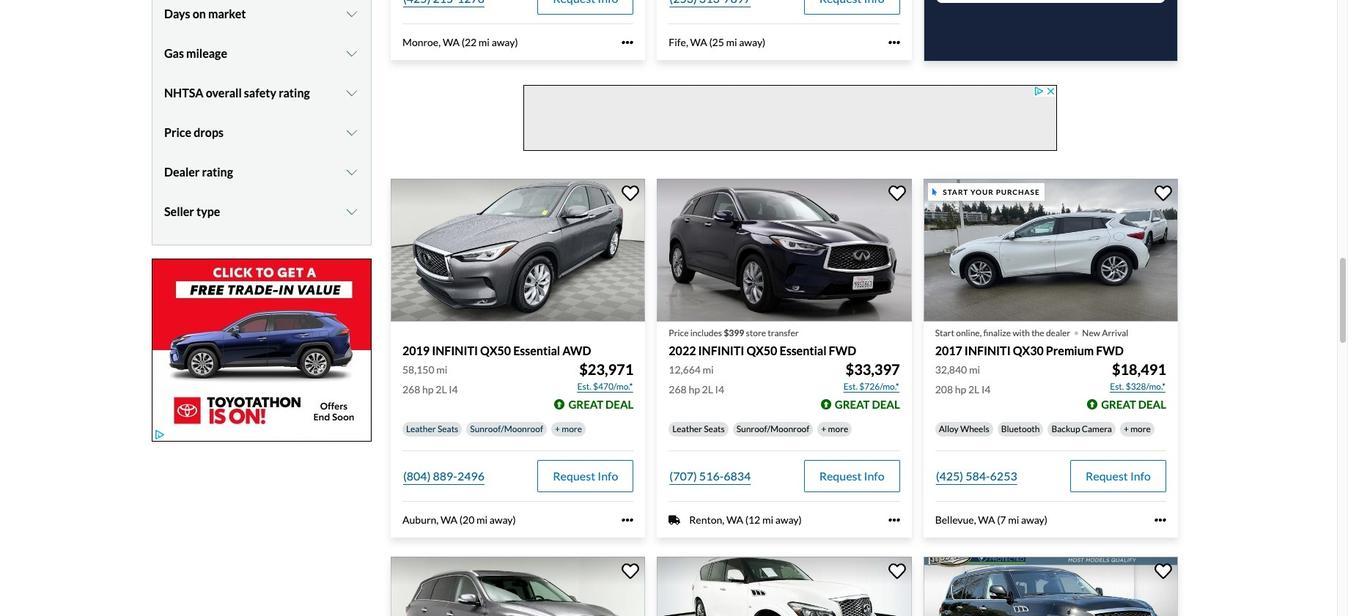 Task type: locate. For each thing, give the bounding box(es) containing it.
great for infiniti
[[835, 398, 870, 411]]

2 2l from the left
[[702, 384, 713, 396]]

3 deal from the left
[[1139, 398, 1167, 411]]

ellipsis h image
[[888, 37, 900, 48], [622, 515, 634, 527], [888, 515, 900, 527], [1155, 515, 1167, 527]]

1 horizontal spatial 268
[[669, 384, 687, 396]]

infiniti
[[432, 344, 478, 358], [698, 344, 744, 358], [965, 344, 1011, 358]]

208
[[935, 384, 953, 396]]

the
[[1032, 328, 1045, 339]]

2 request info button from the left
[[804, 461, 900, 493]]

0 vertical spatial advertisement region
[[524, 85, 1057, 151]]

deal down the $726/mo.*
[[872, 398, 900, 411]]

0 horizontal spatial great deal
[[569, 398, 634, 411]]

ellipsis h image for fife, wa (25 mi away)
[[888, 37, 900, 48]]

1 horizontal spatial info
[[864, 469, 885, 483]]

seats up 889-
[[438, 424, 459, 435]]

0 vertical spatial rating
[[279, 86, 310, 100]]

wa left (22
[[443, 36, 460, 48]]

12,664 mi 268 hp 2l i4
[[669, 364, 724, 396]]

$399
[[724, 328, 744, 339]]

$18,491 est. $328/mo.*
[[1110, 361, 1167, 392]]

1 vertical spatial start
[[935, 328, 955, 339]]

2 horizontal spatial request
[[1086, 469, 1128, 483]]

great deal for ·
[[1101, 398, 1167, 411]]

away) for renton, wa (12 mi away)
[[776, 514, 802, 527]]

deal down $328/mo.*
[[1139, 398, 1167, 411]]

3 + from the left
[[1124, 424, 1129, 435]]

1 horizontal spatial great deal
[[835, 398, 900, 411]]

request info button
[[538, 461, 634, 493], [804, 461, 900, 493], [1071, 461, 1167, 493]]

est. down $23,971
[[577, 381, 592, 392]]

2l for ·
[[969, 384, 980, 396]]

3 hp from the left
[[955, 384, 967, 396]]

leather up (804) on the bottom left of the page
[[406, 424, 436, 435]]

2 deal from the left
[[872, 398, 900, 411]]

i4 inside 32,840 mi 208 hp 2l i4
[[982, 384, 991, 396]]

i4 up wheels
[[982, 384, 991, 396]]

wa for (7 mi away)
[[978, 514, 995, 527]]

sunroof/moonroof
[[470, 424, 543, 435], [737, 424, 810, 435]]

wa left (25
[[690, 36, 707, 48]]

+
[[555, 424, 560, 435], [821, 424, 827, 435], [1124, 424, 1129, 435]]

great deal down est. $470/mo.* button
[[569, 398, 634, 411]]

mi right 12,664 in the bottom of the page
[[703, 364, 714, 376]]

1 horizontal spatial + more
[[821, 424, 849, 435]]

2 info from the left
[[864, 469, 885, 483]]

start inside the start online, finalize with the dealer · new arrival 2017 infiniti qx30 premium fwd
[[935, 328, 955, 339]]

2 horizontal spatial request info button
[[1071, 461, 1167, 493]]

0 horizontal spatial fwd
[[829, 344, 857, 358]]

+ more down est. $726/mo.* 'button'
[[821, 424, 849, 435]]

mi inside 12,664 mi 268 hp 2l i4
[[703, 364, 714, 376]]

great deal down est. $726/mo.* 'button'
[[835, 398, 900, 411]]

auburn, wa (20 mi away)
[[403, 514, 516, 527]]

great for ·
[[1101, 398, 1136, 411]]

leather up (707)
[[673, 424, 702, 435]]

blue 2022 infiniti qx50 essential fwd suv / crossover front-wheel drive automatic image
[[657, 179, 912, 322]]

889-
[[433, 469, 457, 483]]

leather seats up (707) 516-6834
[[673, 424, 725, 435]]

fife, wa (25 mi away)
[[669, 36, 766, 48]]

3 request info button from the left
[[1071, 461, 1167, 493]]

1 horizontal spatial rating
[[279, 86, 310, 100]]

price up 2022
[[669, 328, 689, 339]]

0 horizontal spatial qx50
[[480, 344, 511, 358]]

0 horizontal spatial info
[[598, 469, 618, 483]]

infiniti down finalize
[[965, 344, 1011, 358]]

1 request info from the left
[[553, 469, 618, 483]]

seats
[[438, 424, 459, 435], [704, 424, 725, 435]]

est. inside $18,491 est. $328/mo.*
[[1110, 381, 1124, 392]]

gas mileage
[[164, 46, 227, 60]]

1 horizontal spatial infiniti
[[698, 344, 744, 358]]

2 horizontal spatial + more
[[1124, 424, 1151, 435]]

hp down 12,664 in the bottom of the page
[[689, 384, 700, 396]]

0 horizontal spatial essential
[[513, 344, 560, 358]]

1 request from the left
[[553, 469, 595, 483]]

start up "2017"
[[935, 328, 955, 339]]

start for start your purchase
[[943, 187, 969, 196]]

infiniti up 58,150 mi 268 hp 2l i4
[[432, 344, 478, 358]]

1 + more from the left
[[555, 424, 582, 435]]

$33,397
[[846, 361, 900, 378]]

wa left (20
[[441, 514, 458, 527]]

chevron down image inside seller type dropdown button
[[345, 206, 359, 218]]

chevron down image inside gas mileage dropdown button
[[345, 48, 359, 60]]

wa for (25 mi away)
[[690, 36, 707, 48]]

bellevue,
[[935, 514, 976, 527]]

2 horizontal spatial deal
[[1139, 398, 1167, 411]]

(25
[[709, 36, 724, 48]]

1 horizontal spatial leather
[[673, 424, 702, 435]]

request info button for infiniti
[[804, 461, 900, 493]]

est. $470/mo.* button
[[577, 380, 634, 395]]

1 chevron down image from the top
[[345, 8, 359, 20]]

1 horizontal spatial hp
[[689, 384, 700, 396]]

3 request from the left
[[1086, 469, 1128, 483]]

fife,
[[669, 36, 688, 48]]

1 vertical spatial price
[[669, 328, 689, 339]]

more down est. $726/mo.* 'button'
[[828, 424, 849, 435]]

i4 down 2019 infiniti qx50 essential awd
[[449, 384, 458, 396]]

bluetooth
[[1001, 424, 1040, 435]]

i4 inside 12,664 mi 268 hp 2l i4
[[715, 384, 724, 396]]

1 chevron down image from the top
[[345, 48, 359, 60]]

wa
[[443, 36, 460, 48], [690, 36, 707, 48], [441, 514, 458, 527], [727, 514, 744, 527], [978, 514, 995, 527]]

2 horizontal spatial great deal
[[1101, 398, 1167, 411]]

2 request from the left
[[819, 469, 862, 483]]

backup
[[1052, 424, 1080, 435]]

great deal down est. $328/mo.* button
[[1101, 398, 1167, 411]]

2l for infiniti
[[702, 384, 713, 396]]

0 horizontal spatial 268
[[403, 384, 420, 396]]

0 vertical spatial chevron down image
[[345, 48, 359, 60]]

your
[[971, 187, 994, 196]]

price for price includes $399 store transfer 2022 infiniti qx50 essential fwd
[[669, 328, 689, 339]]

i4 for ·
[[982, 384, 991, 396]]

away) for auburn, wa (20 mi away)
[[490, 514, 516, 527]]

1 horizontal spatial leather seats
[[673, 424, 725, 435]]

mi right 32,840
[[969, 364, 980, 376]]

0 horizontal spatial est.
[[577, 381, 592, 392]]

0 horizontal spatial 2l
[[436, 384, 447, 396]]

0 horizontal spatial + more
[[555, 424, 582, 435]]

1 horizontal spatial request info button
[[804, 461, 900, 493]]

58,150 mi 268 hp 2l i4
[[403, 364, 458, 396]]

price left drops
[[164, 126, 191, 140]]

3 infiniti from the left
[[965, 344, 1011, 358]]

1 est. from the left
[[577, 381, 592, 392]]

great down est. $726/mo.* 'button'
[[835, 398, 870, 411]]

great deal
[[569, 398, 634, 411], [835, 398, 900, 411], [1101, 398, 1167, 411]]

1 great deal from the left
[[569, 398, 634, 411]]

2 fwd from the left
[[1096, 344, 1124, 358]]

4 chevron down image from the top
[[345, 167, 359, 178]]

+ more down est. $470/mo.* button
[[555, 424, 582, 435]]

2 i4 from the left
[[715, 384, 724, 396]]

premium
[[1046, 344, 1094, 358]]

fwd
[[829, 344, 857, 358], [1096, 344, 1124, 358]]

sunroof/moonroof up 2496
[[470, 424, 543, 435]]

chevron down image inside the days on market "dropdown button"
[[345, 8, 359, 20]]

1 vertical spatial chevron down image
[[345, 206, 359, 218]]

purchase
[[996, 187, 1040, 196]]

hp right 208
[[955, 384, 967, 396]]

1 horizontal spatial 2l
[[702, 384, 713, 396]]

1 2l from the left
[[436, 384, 447, 396]]

away) right (25
[[739, 36, 766, 48]]

away) right (20
[[490, 514, 516, 527]]

i4 down includes
[[715, 384, 724, 396]]

renton, wa (12 mi away)
[[689, 514, 802, 527]]

268 down 58,150
[[403, 384, 420, 396]]

nhtsa overall safety rating button
[[164, 75, 359, 112]]

great deal for infiniti
[[835, 398, 900, 411]]

black 2017 infiniti qx80 4wd suv / crossover all-wheel drive automatic image
[[924, 557, 1178, 617]]

0 horizontal spatial leather
[[406, 424, 436, 435]]

est.
[[577, 381, 592, 392], [844, 381, 858, 392], [1110, 381, 1124, 392]]

0 horizontal spatial request
[[553, 469, 595, 483]]

sunroof/moonroof up the 6834
[[737, 424, 810, 435]]

1 i4 from the left
[[449, 384, 458, 396]]

1 fwd from the left
[[829, 344, 857, 358]]

1 horizontal spatial seats
[[704, 424, 725, 435]]

1 268 from the left
[[403, 384, 420, 396]]

2 horizontal spatial 2l
[[969, 384, 980, 396]]

est. inside "$33,397 est. $726/mo.*"
[[844, 381, 858, 392]]

1 horizontal spatial est.
[[844, 381, 858, 392]]

away) right (12 on the right of page
[[776, 514, 802, 527]]

chevron down image inside nhtsa overall safety rating dropdown button
[[345, 88, 359, 99]]

drops
[[194, 126, 224, 140]]

leather seats up (804) 889-2496
[[406, 424, 459, 435]]

fwd down arrival
[[1096, 344, 1124, 358]]

fwd up $33,397 at right bottom
[[829, 344, 857, 358]]

1 horizontal spatial price
[[669, 328, 689, 339]]

alloy
[[939, 424, 959, 435]]

gray 2019 infiniti qx50 essential awd suv / crossover all-wheel drive continuously variable transmission image
[[391, 179, 645, 322]]

0 horizontal spatial hp
[[422, 384, 434, 396]]

price drops
[[164, 126, 224, 140]]

request
[[553, 469, 595, 483], [819, 469, 862, 483], [1086, 469, 1128, 483]]

chevron down image inside price drops dropdown button
[[345, 127, 359, 139]]

3 chevron down image from the top
[[345, 127, 359, 139]]

0 vertical spatial price
[[164, 126, 191, 140]]

away) right (22
[[492, 36, 518, 48]]

away) right (7
[[1021, 514, 1048, 527]]

1 horizontal spatial more
[[828, 424, 849, 435]]

3 info from the left
[[1131, 469, 1151, 483]]

deal for infiniti
[[872, 398, 900, 411]]

0 horizontal spatial i4
[[449, 384, 458, 396]]

2 infiniti from the left
[[698, 344, 744, 358]]

deal down $470/mo.*
[[606, 398, 634, 411]]

1 horizontal spatial fwd
[[1096, 344, 1124, 358]]

1 vertical spatial rating
[[202, 165, 233, 179]]

away)
[[492, 36, 518, 48], [739, 36, 766, 48], [490, 514, 516, 527], [776, 514, 802, 527], [1021, 514, 1048, 527]]

away) for fife, wa (25 mi away)
[[739, 36, 766, 48]]

(20
[[460, 514, 475, 527]]

more down est. $470/mo.* button
[[562, 424, 582, 435]]

2l right 208
[[969, 384, 980, 396]]

1 horizontal spatial deal
[[872, 398, 900, 411]]

truck image
[[669, 514, 681, 526]]

est. down the $18,491
[[1110, 381, 1124, 392]]

chevron down image
[[345, 48, 359, 60], [345, 206, 359, 218]]

0 horizontal spatial price
[[164, 126, 191, 140]]

1 horizontal spatial advertisement region
[[524, 85, 1057, 151]]

chevron down image inside the dealer rating dropdown button
[[345, 167, 359, 178]]

3 i4 from the left
[[982, 384, 991, 396]]

3 request info from the left
[[1086, 469, 1151, 483]]

0 horizontal spatial more
[[562, 424, 582, 435]]

2 hp from the left
[[689, 384, 700, 396]]

0 horizontal spatial leather seats
[[406, 424, 459, 435]]

2 request info from the left
[[819, 469, 885, 483]]

2l down 2019 infiniti qx50 essential awd
[[436, 384, 447, 396]]

price includes $399 store transfer 2022 infiniti qx50 essential fwd
[[669, 328, 857, 358]]

advertisement region
[[524, 85, 1057, 151], [152, 259, 372, 442]]

essential left awd
[[513, 344, 560, 358]]

(804) 889-2496 button
[[403, 461, 485, 493]]

$33,397 est. $726/mo.*
[[844, 361, 900, 392]]

transfer
[[768, 328, 799, 339]]

dealer rating button
[[164, 154, 359, 191]]

1 horizontal spatial request
[[819, 469, 862, 483]]

1 sunroof/moonroof from the left
[[470, 424, 543, 435]]

0 horizontal spatial sunroof/moonroof
[[470, 424, 543, 435]]

2 great from the left
[[835, 398, 870, 411]]

1 info from the left
[[598, 469, 618, 483]]

chevron down image for price drops
[[345, 127, 359, 139]]

mi right (20
[[477, 514, 488, 527]]

start for start online, finalize with the dealer · new arrival 2017 infiniti qx30 premium fwd
[[935, 328, 955, 339]]

2 horizontal spatial more
[[1131, 424, 1151, 435]]

0 horizontal spatial +
[[555, 424, 560, 435]]

days on market button
[[164, 0, 359, 33]]

great down est. $328/mo.* button
[[1101, 398, 1136, 411]]

chevron down image for nhtsa overall safety rating
[[345, 88, 359, 99]]

deal
[[606, 398, 634, 411], [872, 398, 900, 411], [1139, 398, 1167, 411]]

0 horizontal spatial request info button
[[538, 461, 634, 493]]

chevron down image
[[345, 8, 359, 20], [345, 88, 359, 99], [345, 127, 359, 139], [345, 167, 359, 178]]

3 great deal from the left
[[1101, 398, 1167, 411]]

2 essential from the left
[[780, 344, 827, 358]]

start
[[943, 187, 969, 196], [935, 328, 955, 339]]

2 horizontal spatial request info
[[1086, 469, 1151, 483]]

online,
[[956, 328, 982, 339]]

ellipsis h image for auburn, wa (20 mi away)
[[622, 515, 634, 527]]

new
[[1083, 328, 1101, 339]]

white 2016 infiniti qx80 4wd suv / crossover all-wheel drive automatic image
[[657, 557, 912, 617]]

rating right dealer on the top left of the page
[[202, 165, 233, 179]]

away) for bellevue, wa (7 mi away)
[[1021, 514, 1048, 527]]

0 vertical spatial start
[[943, 187, 969, 196]]

seats up 516-
[[704, 424, 725, 435]]

268 for $33,397
[[669, 384, 687, 396]]

renton,
[[689, 514, 725, 527]]

monroe, wa (22 mi away)
[[403, 36, 518, 48]]

2 horizontal spatial hp
[[955, 384, 967, 396]]

2l down includes
[[702, 384, 713, 396]]

2 horizontal spatial great
[[1101, 398, 1136, 411]]

0 horizontal spatial seats
[[438, 424, 459, 435]]

monroe,
[[403, 36, 441, 48]]

3 est. from the left
[[1110, 381, 1124, 392]]

2l inside 32,840 mi 208 hp 2l i4
[[969, 384, 980, 396]]

price drops button
[[164, 115, 359, 151]]

hp down 58,150
[[422, 384, 434, 396]]

est. for infiniti
[[844, 381, 858, 392]]

2 qx50 from the left
[[747, 344, 778, 358]]

268 down 12,664 in the bottom of the page
[[669, 384, 687, 396]]

·
[[1074, 318, 1080, 345]]

1 horizontal spatial i4
[[715, 384, 724, 396]]

leather
[[406, 424, 436, 435], [673, 424, 702, 435]]

0 horizontal spatial infiniti
[[432, 344, 478, 358]]

infiniti down the $399
[[698, 344, 744, 358]]

268
[[403, 384, 420, 396], [669, 384, 687, 396]]

1 horizontal spatial sunroof/moonroof
[[737, 424, 810, 435]]

qx50
[[480, 344, 511, 358], [747, 344, 778, 358]]

hp inside 32,840 mi 208 hp 2l i4
[[955, 384, 967, 396]]

2 chevron down image from the top
[[345, 88, 359, 99]]

hp inside 12,664 mi 268 hp 2l i4
[[689, 384, 700, 396]]

+ more right camera
[[1124, 424, 1151, 435]]

rating right safety
[[279, 86, 310, 100]]

2 horizontal spatial infiniti
[[965, 344, 1011, 358]]

0 horizontal spatial deal
[[606, 398, 634, 411]]

+ more
[[555, 424, 582, 435], [821, 424, 849, 435], [1124, 424, 1151, 435]]

wa left (12 on the right of page
[[727, 514, 744, 527]]

2 horizontal spatial info
[[1131, 469, 1151, 483]]

1 hp from the left
[[422, 384, 434, 396]]

wa for (12 mi away)
[[727, 514, 744, 527]]

2 great deal from the left
[[835, 398, 900, 411]]

3 great from the left
[[1101, 398, 1136, 411]]

rating
[[279, 86, 310, 100], [202, 165, 233, 179]]

1 horizontal spatial qx50
[[747, 344, 778, 358]]

essential down "transfer"
[[780, 344, 827, 358]]

2 horizontal spatial +
[[1124, 424, 1129, 435]]

268 inside 58,150 mi 268 hp 2l i4
[[403, 384, 420, 396]]

mi right 58,150
[[436, 364, 448, 376]]

great
[[569, 398, 604, 411], [835, 398, 870, 411], [1101, 398, 1136, 411]]

price inside dropdown button
[[164, 126, 191, 140]]

(804)
[[403, 469, 431, 483]]

0 horizontal spatial rating
[[202, 165, 233, 179]]

2 horizontal spatial i4
[[982, 384, 991, 396]]

arrival
[[1102, 328, 1129, 339]]

2 est. from the left
[[844, 381, 858, 392]]

(425)
[[936, 469, 964, 483]]

infiniti inside price includes $399 store transfer 2022 infiniti qx50 essential fwd
[[698, 344, 744, 358]]

more down est. $328/mo.* button
[[1131, 424, 1151, 435]]

3 + more from the left
[[1124, 424, 1151, 435]]

1 horizontal spatial essential
[[780, 344, 827, 358]]

1 qx50 from the left
[[480, 344, 511, 358]]

est. down $33,397 at right bottom
[[844, 381, 858, 392]]

1 more from the left
[[562, 424, 582, 435]]

ellipsis h image
[[622, 37, 634, 48]]

deal for ·
[[1139, 398, 1167, 411]]

qx50 inside price includes $399 store transfer 2022 infiniti qx50 essential fwd
[[747, 344, 778, 358]]

i4
[[449, 384, 458, 396], [715, 384, 724, 396], [982, 384, 991, 396]]

1 horizontal spatial request info
[[819, 469, 885, 483]]

request info
[[553, 469, 618, 483], [819, 469, 885, 483], [1086, 469, 1151, 483]]

6834
[[724, 469, 751, 483]]

1 horizontal spatial great
[[835, 398, 870, 411]]

leather seats
[[406, 424, 459, 435], [673, 424, 725, 435]]

awd
[[563, 344, 591, 358]]

0 horizontal spatial great
[[569, 398, 604, 411]]

mouse pointer image
[[933, 189, 937, 196]]

gas mileage button
[[164, 35, 359, 72]]

price inside price includes $399 store transfer 2022 infiniti qx50 essential fwd
[[669, 328, 689, 339]]

mi
[[479, 36, 490, 48], [726, 36, 737, 48], [436, 364, 448, 376], [703, 364, 714, 376], [969, 364, 980, 376], [477, 514, 488, 527], [762, 514, 774, 527], [1008, 514, 1019, 527]]

2l inside 12,664 mi 268 hp 2l i4
[[702, 384, 713, 396]]

1 horizontal spatial +
[[821, 424, 827, 435]]

start right mouse pointer icon
[[943, 187, 969, 196]]

great down est. $470/mo.* button
[[569, 398, 604, 411]]

2 chevron down image from the top
[[345, 206, 359, 218]]

2 horizontal spatial est.
[[1110, 381, 1124, 392]]

1 essential from the left
[[513, 344, 560, 358]]

0 horizontal spatial request info
[[553, 469, 618, 483]]

268 inside 12,664 mi 268 hp 2l i4
[[669, 384, 687, 396]]

2l
[[436, 384, 447, 396], [702, 384, 713, 396], [969, 384, 980, 396]]

2 268 from the left
[[669, 384, 687, 396]]

wa left (7
[[978, 514, 995, 527]]

essential
[[513, 344, 560, 358], [780, 344, 827, 358]]

3 2l from the left
[[969, 384, 980, 396]]

chevron down image for dealer rating
[[345, 167, 359, 178]]

1 vertical spatial advertisement region
[[152, 259, 372, 442]]



Task type: vqa. For each thing, say whether or not it's contained in the screenshot.
topmost SOME
no



Task type: describe. For each thing, give the bounding box(es) containing it.
price for price drops
[[164, 126, 191, 140]]

ellipsis h image for bellevue, wa (7 mi away)
[[1155, 515, 1167, 527]]

1 leather seats from the left
[[406, 424, 459, 435]]

wheels
[[960, 424, 990, 435]]

start online, finalize with the dealer · new arrival 2017 infiniti qx30 premium fwd
[[935, 318, 1129, 358]]

days on market
[[164, 7, 246, 21]]

fwd inside price includes $399 store transfer 2022 infiniti qx50 essential fwd
[[829, 344, 857, 358]]

(707)
[[670, 469, 697, 483]]

2 leather from the left
[[673, 424, 702, 435]]

1 request info button from the left
[[538, 461, 634, 493]]

dealer
[[164, 165, 200, 179]]

overall
[[206, 86, 242, 100]]

$470/mo.*
[[593, 381, 633, 392]]

584-
[[966, 469, 990, 483]]

with
[[1013, 328, 1030, 339]]

bellevue, wa (7 mi away)
[[935, 514, 1048, 527]]

request for ·
[[1086, 469, 1128, 483]]

infiniti inside the start online, finalize with the dealer · new arrival 2017 infiniti qx30 premium fwd
[[965, 344, 1011, 358]]

hp for ·
[[955, 384, 967, 396]]

1 great from the left
[[569, 398, 604, 411]]

6253
[[990, 469, 1018, 483]]

finalize
[[984, 328, 1011, 339]]

1 infiniti from the left
[[432, 344, 478, 358]]

2019 infiniti qx50 essential awd
[[403, 344, 591, 358]]

2l inside 58,150 mi 268 hp 2l i4
[[436, 384, 447, 396]]

3 more from the left
[[1131, 424, 1151, 435]]

fwd inside the start online, finalize with the dealer · new arrival 2017 infiniti qx30 premium fwd
[[1096, 344, 1124, 358]]

2022
[[669, 344, 696, 358]]

i4 for infiniti
[[715, 384, 724, 396]]

$23,971 est. $470/mo.*
[[577, 361, 634, 392]]

info for ·
[[1131, 469, 1151, 483]]

(707) 516-6834 button
[[669, 461, 752, 493]]

2019
[[403, 344, 430, 358]]

mi inside 32,840 mi 208 hp 2l i4
[[969, 364, 980, 376]]

(707) 516-6834
[[670, 469, 751, 483]]

(7
[[997, 514, 1006, 527]]

seller type
[[164, 205, 220, 219]]

info for infiniti
[[864, 469, 885, 483]]

safety
[[244, 86, 277, 100]]

1 seats from the left
[[438, 424, 459, 435]]

1 + from the left
[[555, 424, 560, 435]]

est. inside $23,971 est. $470/mo.*
[[577, 381, 592, 392]]

dealer rating
[[164, 165, 233, 179]]

essential inside price includes $399 store transfer 2022 infiniti qx50 essential fwd
[[780, 344, 827, 358]]

request info button for ·
[[1071, 461, 1167, 493]]

wa for (20 mi away)
[[441, 514, 458, 527]]

$18,491
[[1112, 361, 1167, 378]]

0 horizontal spatial advertisement region
[[152, 259, 372, 442]]

est. $328/mo.* button
[[1110, 380, 1167, 395]]

nhtsa
[[164, 86, 204, 100]]

(12
[[746, 514, 761, 527]]

mi right (7
[[1008, 514, 1019, 527]]

hp for infiniti
[[689, 384, 700, 396]]

seller type button
[[164, 194, 359, 231]]

type
[[196, 205, 220, 219]]

(22
[[462, 36, 477, 48]]

away) for monroe, wa (22 mi away)
[[492, 36, 518, 48]]

seller
[[164, 205, 194, 219]]

1 leather from the left
[[406, 424, 436, 435]]

(804) 889-2496
[[403, 469, 485, 483]]

gray 2020 infiniti qx60 luxe fwd suv / crossover front-wheel drive automatic image
[[391, 557, 645, 617]]

chevron down image for mileage
[[345, 48, 359, 60]]

request info for ·
[[1086, 469, 1151, 483]]

request info for infiniti
[[819, 469, 885, 483]]

2 more from the left
[[828, 424, 849, 435]]

2 + from the left
[[821, 424, 827, 435]]

32,840 mi 208 hp 2l i4
[[935, 364, 991, 396]]

2 sunroof/moonroof from the left
[[737, 424, 810, 435]]

dealer
[[1046, 328, 1071, 339]]

includes
[[691, 328, 722, 339]]

request for infiniti
[[819, 469, 862, 483]]

2 leather seats from the left
[[673, 424, 725, 435]]

wa for (22 mi away)
[[443, 36, 460, 48]]

camera
[[1082, 424, 1112, 435]]

(425) 584-6253 button
[[935, 461, 1018, 493]]

2 + more from the left
[[821, 424, 849, 435]]

2496
[[457, 469, 485, 483]]

2017
[[935, 344, 963, 358]]

on
[[193, 7, 206, 21]]

days
[[164, 7, 190, 21]]

chevron down image for type
[[345, 206, 359, 218]]

nhtsa overall safety rating
[[164, 86, 310, 100]]

auburn,
[[403, 514, 439, 527]]

chevron down image for days on market
[[345, 8, 359, 20]]

2 seats from the left
[[704, 424, 725, 435]]

est. for ·
[[1110, 381, 1124, 392]]

mi right (22
[[479, 36, 490, 48]]

mi right (12 on the right of page
[[762, 514, 774, 527]]

white 2017 infiniti qx30 premium fwd suv / crossover front-wheel drive 7-speed automatic image
[[924, 179, 1178, 322]]

backup camera
[[1052, 424, 1112, 435]]

start your purchase
[[943, 187, 1040, 196]]

12,664
[[669, 364, 701, 376]]

gas
[[164, 46, 184, 60]]

qx30
[[1013, 344, 1044, 358]]

mi inside 58,150 mi 268 hp 2l i4
[[436, 364, 448, 376]]

est. $726/mo.* button
[[843, 380, 900, 395]]

mi right (25
[[726, 36, 737, 48]]

mileage
[[186, 46, 227, 60]]

alloy wheels
[[939, 424, 990, 435]]

32,840
[[935, 364, 967, 376]]

268 for $23,971
[[403, 384, 420, 396]]

$328/mo.*
[[1126, 381, 1166, 392]]

58,150
[[403, 364, 435, 376]]

store
[[746, 328, 766, 339]]

$23,971
[[579, 361, 634, 378]]

hp inside 58,150 mi 268 hp 2l i4
[[422, 384, 434, 396]]

516-
[[699, 469, 724, 483]]

1 deal from the left
[[606, 398, 634, 411]]

market
[[208, 7, 246, 21]]

i4 inside 58,150 mi 268 hp 2l i4
[[449, 384, 458, 396]]

$726/mo.*
[[860, 381, 899, 392]]



